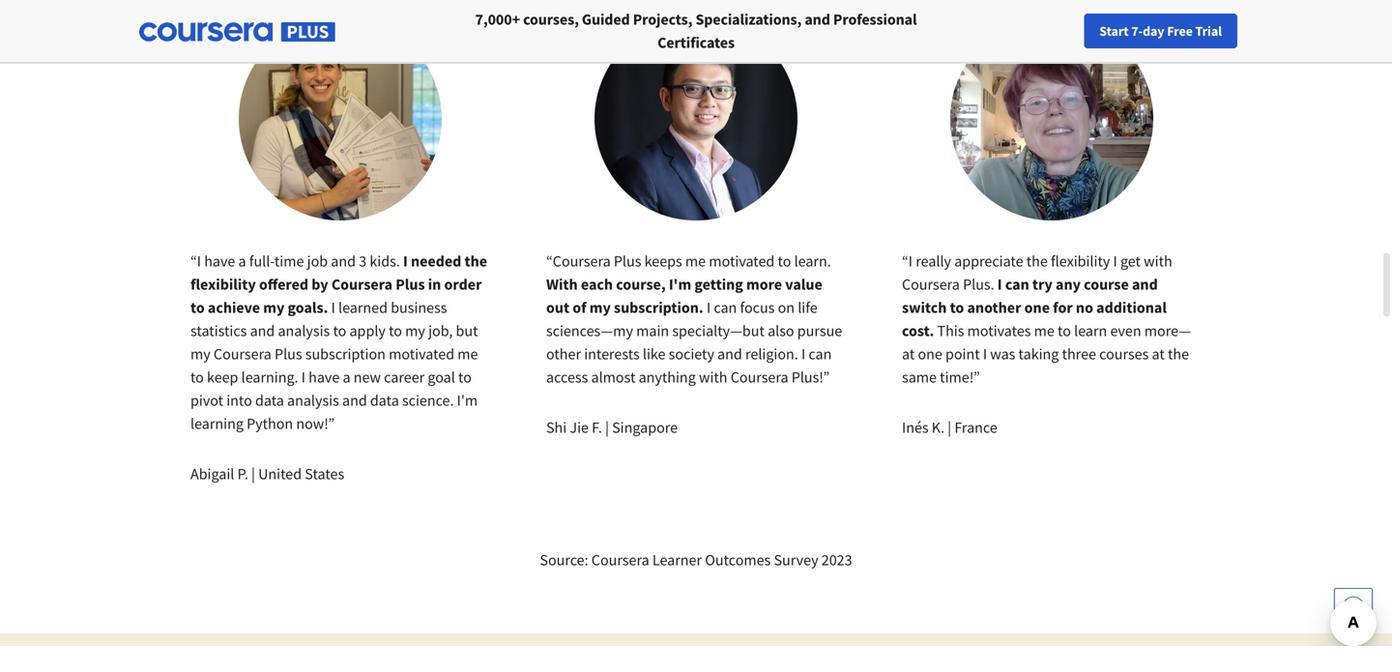 Task type: locate. For each thing, give the bounding box(es) containing it.
i up specialty—but
[[707, 298, 711, 317]]

my down statistics
[[191, 344, 211, 364]]

1 horizontal spatial at
[[1152, 344, 1165, 364]]

coursera inside i needed the flexibility offered by coursera plus in order to achieve my goals.
[[332, 275, 393, 294]]

2 vertical spatial me
[[458, 344, 478, 364]]

i right plus.
[[998, 275, 1003, 294]]

data
[[255, 391, 284, 410], [370, 391, 399, 410]]

coursera up each
[[553, 251, 611, 271]]

2023
[[822, 550, 853, 570]]

trial
[[1196, 22, 1223, 40]]

inés k. | france
[[902, 418, 998, 437]]

1 vertical spatial i'm
[[457, 391, 478, 410]]

religion.
[[746, 344, 799, 364]]

learn
[[1075, 321, 1108, 340]]

coursera down 3
[[332, 275, 393, 294]]

1 horizontal spatial the
[[1027, 251, 1048, 271]]

have
[[204, 251, 235, 271], [309, 368, 340, 387]]

your
[[1063, 22, 1089, 40]]

learned
[[339, 298, 388, 317]]

i needed the flexibility offered by coursera plus in order to achieve my goals.
[[191, 251, 488, 317]]

1 vertical spatial me
[[1035, 321, 1055, 340]]

jie
[[570, 418, 589, 437]]

taking
[[1019, 344, 1060, 364]]

coursera inside i learned business statistics and analysis to apply to my job, but my coursera plus subscription motivated me to keep learning. i have a new career goal to pivot into data analysis and data science. i'm learning python now!
[[214, 344, 272, 364]]

i right kids.
[[403, 251, 408, 271]]

to up 'this'
[[950, 298, 965, 317]]

three
[[1063, 344, 1097, 364]]

any
[[1056, 275, 1081, 294]]

a left full-
[[238, 251, 246, 271]]

to left the learn.
[[778, 251, 792, 271]]

plus
[[614, 251, 642, 271], [396, 275, 425, 294], [275, 344, 302, 364]]

learner image inés k. image
[[951, 17, 1154, 221]]

2 horizontal spatial me
[[1035, 321, 1055, 340]]

coursera up the keep
[[214, 344, 272, 364]]

1 horizontal spatial a
[[343, 368, 351, 387]]

the inside this motivates me to learn even more— at one point i was taking three courses at the same time!
[[1168, 344, 1190, 364]]

1 vertical spatial have
[[309, 368, 340, 387]]

2 vertical spatial plus
[[275, 344, 302, 364]]

1 at from the left
[[902, 344, 915, 364]]

1 vertical spatial with
[[699, 368, 728, 387]]

one inside the i can try any course and switch to another one for no additional cost.
[[1025, 298, 1050, 317]]

one
[[1025, 298, 1050, 317], [918, 344, 943, 364]]

me inside i learned business statistics and analysis to apply to my job, but my coursera plus subscription motivated me to keep learning. i have a new career goal to pivot into data analysis and data science. i'm learning python now!
[[458, 344, 478, 364]]

1 horizontal spatial plus
[[396, 275, 425, 294]]

career
[[384, 368, 425, 387]]

0 vertical spatial motivated
[[709, 251, 775, 271]]

my right "of" on the top
[[590, 298, 611, 317]]

analysis down 'goals.'
[[278, 321, 330, 340]]

i inside this motivates me to learn even more— at one point i was taking three courses at the same time!
[[984, 344, 988, 364]]

to right apply
[[389, 321, 402, 340]]

0 horizontal spatial have
[[204, 251, 235, 271]]

and
[[805, 10, 831, 29], [331, 251, 356, 271], [1133, 275, 1159, 294], [250, 321, 275, 340], [718, 344, 743, 364], [342, 391, 367, 410]]

goal
[[428, 368, 455, 387]]

with right get on the right top of the page
[[1144, 251, 1173, 271]]

coursera inside "coursera plus keeps me motivated to learn. with each course, i'm getting more value out of my subscription."
[[553, 251, 611, 271]]

and left 3
[[331, 251, 356, 271]]

now!
[[296, 414, 328, 433]]

1 horizontal spatial have
[[309, 368, 340, 387]]

i right 'goals.'
[[331, 298, 335, 317]]

coursera down religion.
[[731, 368, 789, 387]]

same
[[902, 368, 937, 387]]

singapore
[[612, 418, 678, 437]]

data down learning.
[[255, 391, 284, 410]]

france
[[955, 418, 998, 437]]

plus!
[[792, 368, 824, 387]]

states
[[305, 464, 345, 484]]

1 horizontal spatial flexibility
[[1051, 251, 1111, 271]]

life
[[798, 298, 818, 317]]

courses,
[[523, 10, 579, 29]]

the inside i needed the flexibility offered by coursera plus in order to achieve my goals.
[[465, 251, 488, 271]]

can down "pursue"
[[809, 344, 832, 364]]

learning.
[[241, 368, 298, 387]]

my down offered
[[263, 298, 285, 317]]

at down more—
[[1152, 344, 1165, 364]]

1 horizontal spatial me
[[686, 251, 706, 271]]

statistics
[[191, 321, 247, 340]]

0 horizontal spatial a
[[238, 251, 246, 271]]

i can focus on life sciences—my main specialty—but also pursue other interests like society and religion. i can access almost anything with coursera plus!
[[546, 298, 843, 387]]

to down for
[[1058, 321, 1072, 340]]

flexibility inside i needed the flexibility offered by coursera plus in order to achieve my goals.
[[191, 275, 256, 294]]

1 vertical spatial a
[[343, 368, 351, 387]]

and down specialty—but
[[718, 344, 743, 364]]

1 vertical spatial can
[[714, 298, 737, 317]]

each
[[581, 275, 613, 294]]

0 vertical spatial one
[[1025, 298, 1050, 317]]

switch
[[902, 298, 947, 317]]

find
[[1036, 22, 1061, 40]]

i'm
[[669, 275, 692, 294], [457, 391, 478, 410]]

1 horizontal spatial |
[[606, 418, 609, 437]]

a left new
[[343, 368, 351, 387]]

me right keeps
[[686, 251, 706, 271]]

with down society
[[699, 368, 728, 387]]

and up additional
[[1133, 275, 1159, 294]]

1 horizontal spatial can
[[809, 344, 832, 364]]

plus left in
[[396, 275, 425, 294]]

me down the but
[[458, 344, 478, 364]]

0 horizontal spatial me
[[458, 344, 478, 364]]

analysis up now!
[[287, 391, 339, 410]]

plus up learning.
[[275, 344, 302, 364]]

united
[[258, 464, 302, 484]]

outcomes
[[705, 550, 771, 570]]

1 vertical spatial plus
[[396, 275, 425, 294]]

1 horizontal spatial with
[[1144, 251, 1173, 271]]

1 data from the left
[[255, 391, 284, 410]]

shi jie f. | singapore
[[546, 418, 678, 437]]

with inside 'i really appreciate the flexibility i get with coursera plus.'
[[1144, 251, 1173, 271]]

have down subscription
[[309, 368, 340, 387]]

to up subscription
[[333, 321, 347, 340]]

at
[[902, 344, 915, 364], [1152, 344, 1165, 364]]

1 horizontal spatial data
[[370, 391, 399, 410]]

0 horizontal spatial i'm
[[457, 391, 478, 410]]

None search field
[[266, 12, 595, 51]]

2 horizontal spatial can
[[1006, 275, 1030, 294]]

0 horizontal spatial can
[[714, 298, 737, 317]]

plus inside "coursera plus keeps me motivated to learn. with each course, i'm getting more value out of my subscription."
[[614, 251, 642, 271]]

this
[[938, 321, 965, 340]]

0 horizontal spatial |
[[252, 464, 255, 484]]

can down 'getting'
[[714, 298, 737, 317]]

i'm down keeps
[[669, 275, 692, 294]]

me inside "coursera plus keeps me motivated to learn. with each course, i'm getting more value out of my subscription."
[[686, 251, 706, 271]]

2 vertical spatial can
[[809, 344, 832, 364]]

2 horizontal spatial the
[[1168, 344, 1190, 364]]

my
[[263, 298, 285, 317], [590, 298, 611, 317], [405, 321, 425, 340], [191, 344, 211, 364]]

one down try
[[1025, 298, 1050, 317]]

interests
[[584, 344, 640, 364]]

at down cost.
[[902, 344, 915, 364]]

me up taking
[[1035, 321, 1055, 340]]

0 vertical spatial flexibility
[[1051, 251, 1111, 271]]

new
[[354, 368, 381, 387]]

to up statistics
[[191, 298, 205, 317]]

0 horizontal spatial with
[[699, 368, 728, 387]]

i left the was
[[984, 344, 988, 364]]

start 7-day free trial
[[1100, 22, 1223, 40]]

source: coursera learner outcomes survey 2023
[[540, 550, 853, 570]]

coursera down really
[[902, 275, 960, 294]]

try
[[1033, 275, 1053, 294]]

data down new
[[370, 391, 399, 410]]

with
[[1144, 251, 1173, 271], [699, 368, 728, 387]]

one up same
[[918, 344, 943, 364]]

my inside "coursera plus keeps me motivated to learn. with each course, i'm getting more value out of my subscription."
[[590, 298, 611, 317]]

main
[[637, 321, 669, 340]]

to up the pivot
[[191, 368, 204, 387]]

to inside the i can try any course and switch to another one for no additional cost.
[[950, 298, 965, 317]]

1 horizontal spatial one
[[1025, 298, 1050, 317]]

motivated up "career"
[[389, 344, 455, 364]]

0 vertical spatial plus
[[614, 251, 642, 271]]

can left try
[[1006, 275, 1030, 294]]

courses
[[1100, 344, 1149, 364]]

apply
[[350, 321, 386, 340]]

0 horizontal spatial flexibility
[[191, 275, 256, 294]]

have inside i learned business statistics and analysis to apply to my job, but my coursera plus subscription motivated me to keep learning. i have a new career goal to pivot into data analysis and data science. i'm learning python now!
[[309, 368, 340, 387]]

0 vertical spatial i'm
[[669, 275, 692, 294]]

coursera
[[553, 251, 611, 271], [332, 275, 393, 294], [902, 275, 960, 294], [214, 344, 272, 364], [731, 368, 789, 387], [592, 550, 650, 570]]

0 horizontal spatial at
[[902, 344, 915, 364]]

job,
[[429, 321, 453, 340]]

0 horizontal spatial one
[[918, 344, 943, 364]]

source:
[[540, 550, 589, 570]]

i'm right science.
[[457, 391, 478, 410]]

and left 'professional'
[[805, 10, 831, 29]]

plus up course,
[[614, 251, 642, 271]]

flexibility up 'any'
[[1051, 251, 1111, 271]]

can inside the i can try any course and switch to another one for no additional cost.
[[1006, 275, 1030, 294]]

one inside this motivates me to learn even more— at one point i was taking three courses at the same time!
[[918, 344, 943, 364]]

the inside 'i really appreciate the flexibility i get with coursera plus.'
[[1027, 251, 1048, 271]]

| right p.
[[252, 464, 255, 484]]

| right f.
[[606, 418, 609, 437]]

0 vertical spatial a
[[238, 251, 246, 271]]

0 vertical spatial me
[[686, 251, 706, 271]]

with inside i can focus on life sciences—my main specialty—but also pursue other interests like society and religion. i can access almost anything with coursera plus!
[[699, 368, 728, 387]]

inés
[[902, 418, 929, 437]]

learner image abigail p. image
[[239, 17, 442, 221]]

the down more—
[[1168, 344, 1190, 364]]

learn.
[[795, 251, 832, 271]]

the up the order
[[465, 251, 488, 271]]

1 vertical spatial flexibility
[[191, 275, 256, 294]]

specialty—but
[[673, 321, 765, 340]]

this motivates me to learn even more— at one point i was taking three courses at the same time!
[[902, 321, 1192, 387]]

abigail p. | united states
[[191, 464, 345, 484]]

to
[[778, 251, 792, 271], [191, 298, 205, 317], [950, 298, 965, 317], [333, 321, 347, 340], [389, 321, 402, 340], [1058, 321, 1072, 340], [191, 368, 204, 387], [458, 368, 472, 387]]

1 vertical spatial one
[[918, 344, 943, 364]]

the up try
[[1027, 251, 1048, 271]]

0 vertical spatial can
[[1006, 275, 1030, 294]]

0 horizontal spatial plus
[[275, 344, 302, 364]]

with
[[546, 275, 578, 294]]

0 vertical spatial with
[[1144, 251, 1173, 271]]

i left get on the right top of the page
[[1114, 251, 1118, 271]]

motivated
[[709, 251, 775, 271], [389, 344, 455, 364]]

| right the k.
[[948, 418, 952, 437]]

appreciate
[[955, 251, 1024, 271]]

1 vertical spatial motivated
[[389, 344, 455, 364]]

coursera right source:
[[592, 550, 650, 570]]

motivated up more
[[709, 251, 775, 271]]

of
[[573, 298, 587, 317]]

0 horizontal spatial motivated
[[389, 344, 455, 364]]

1 horizontal spatial i'm
[[669, 275, 692, 294]]

coursera inside 'i really appreciate the flexibility i get with coursera plus.'
[[902, 275, 960, 294]]

2 horizontal spatial plus
[[614, 251, 642, 271]]

flexibility up achieve
[[191, 275, 256, 294]]

have left full-
[[204, 251, 235, 271]]

for
[[1054, 298, 1073, 317]]

coursera image
[[23, 16, 146, 47]]

learner image shi jie f. image
[[595, 17, 798, 221]]

i'm inside "coursera plus keeps me motivated to learn. with each course, i'm getting more value out of my subscription."
[[669, 275, 692, 294]]

and inside '7,000+ courses, guided projects, specializations, and professional certificates'
[[805, 10, 831, 29]]

get
[[1121, 251, 1141, 271]]

1 horizontal spatial motivated
[[709, 251, 775, 271]]

2 data from the left
[[370, 391, 399, 410]]

0 horizontal spatial data
[[255, 391, 284, 410]]

more
[[747, 275, 783, 294]]

and down new
[[342, 391, 367, 410]]

0 horizontal spatial the
[[465, 251, 488, 271]]

2 horizontal spatial |
[[948, 418, 952, 437]]

more—
[[1145, 321, 1192, 340]]

a
[[238, 251, 246, 271], [343, 368, 351, 387]]



Task type: describe. For each thing, give the bounding box(es) containing it.
i learned business statistics and analysis to apply to my job, but my coursera plus subscription motivated me to keep learning. i have a new career goal to pivot into data analysis and data science. i'm learning python now!
[[191, 298, 478, 433]]

learning
[[191, 414, 244, 433]]

to inside "coursera plus keeps me motivated to learn. with each course, i'm getting more value out of my subscription."
[[778, 251, 792, 271]]

professional
[[834, 10, 917, 29]]

shi
[[546, 418, 567, 437]]

but
[[456, 321, 478, 340]]

to inside this motivates me to learn even more— at one point i was taking three courses at the same time!
[[1058, 321, 1072, 340]]

2 at from the left
[[1152, 344, 1165, 364]]

even
[[1111, 321, 1142, 340]]

k.
[[932, 418, 945, 437]]

achieve
[[208, 298, 260, 317]]

and down achieve
[[250, 321, 275, 340]]

full-
[[249, 251, 275, 271]]

other
[[546, 344, 581, 364]]

can for focus
[[714, 298, 737, 317]]

0 vertical spatial have
[[204, 251, 235, 271]]

focus
[[740, 298, 775, 317]]

keep
[[207, 368, 238, 387]]

motivated inside i learned business statistics and analysis to apply to my job, but my coursera plus subscription motivated me to keep learning. i have a new career goal to pivot into data analysis and data science. i'm learning python now!
[[389, 344, 455, 364]]

survey
[[774, 550, 819, 570]]

needed
[[411, 251, 462, 271]]

course,
[[616, 275, 666, 294]]

no
[[1076, 298, 1094, 317]]

really
[[916, 251, 952, 271]]

1 vertical spatial analysis
[[287, 391, 339, 410]]

was
[[991, 344, 1016, 364]]

i really appreciate the flexibility i get with coursera plus.
[[902, 251, 1173, 294]]

can for try
[[1006, 275, 1030, 294]]

find your new career
[[1036, 22, 1157, 40]]

subscription
[[305, 344, 386, 364]]

time!
[[940, 368, 974, 387]]

p.
[[238, 464, 248, 484]]

3
[[359, 251, 367, 271]]

i have a full-time job and 3 kids.
[[197, 251, 403, 271]]

and inside i can focus on life sciences—my main specialty—but also pursue other interests like society and religion. i can access almost anything with coursera plus!
[[718, 344, 743, 364]]

i inside i needed the flexibility offered by coursera plus in order to achieve my goals.
[[403, 251, 408, 271]]

science.
[[402, 391, 454, 410]]

order
[[444, 275, 482, 294]]

plus.
[[963, 275, 995, 294]]

i'm inside i learned business statistics and analysis to apply to my job, but my coursera plus subscription motivated me to keep learning. i have a new career goal to pivot into data analysis and data science. i'm learning python now!
[[457, 391, 478, 410]]

like
[[643, 344, 666, 364]]

access
[[546, 368, 588, 387]]

out
[[546, 298, 570, 317]]

0 vertical spatial analysis
[[278, 321, 330, 340]]

python
[[247, 414, 293, 433]]

and inside the i can try any course and switch to another one for no additional cost.
[[1133, 275, 1159, 294]]

specializations,
[[696, 10, 802, 29]]

flexibility inside 'i really appreciate the flexibility i get with coursera plus.'
[[1051, 251, 1111, 271]]

day
[[1143, 22, 1165, 40]]

value
[[786, 275, 823, 294]]

job
[[307, 251, 328, 271]]

show notifications image
[[1187, 24, 1210, 47]]

motivated inside "coursera plus keeps me motivated to learn. with each course, i'm getting more value out of my subscription."
[[709, 251, 775, 271]]

almost
[[591, 368, 636, 387]]

i right learning.
[[302, 368, 306, 387]]

my down business in the left top of the page
[[405, 321, 425, 340]]

course
[[1084, 275, 1130, 294]]

to inside i needed the flexibility offered by coursera plus in order to achieve my goals.
[[191, 298, 205, 317]]

also
[[768, 321, 795, 340]]

cost.
[[902, 321, 935, 340]]

i left really
[[909, 251, 913, 271]]

goals.
[[288, 298, 328, 317]]

getting
[[695, 275, 744, 294]]

i up plus!
[[802, 344, 806, 364]]

keeps
[[645, 251, 683, 271]]

me inside this motivates me to learn even more— at one point i was taking three courses at the same time!
[[1035, 321, 1055, 340]]

i inside the i can try any course and switch to another one for no additional cost.
[[998, 275, 1003, 294]]

plus inside i learned business statistics and analysis to apply to my job, but my coursera plus subscription motivated me to keep learning. i have a new career goal to pivot into data analysis and data science. i'm learning python now!
[[275, 344, 302, 364]]

projects,
[[633, 10, 693, 29]]

abigail
[[191, 464, 234, 484]]

| for i learned business statistics and analysis to apply to my job, but my coursera plus subscription motivated me to keep learning. i have a new career goal to pivot into data analysis and data science. i'm learning python now!
[[252, 464, 255, 484]]

f.
[[592, 418, 602, 437]]

point
[[946, 344, 980, 364]]

time
[[275, 251, 304, 271]]

my inside i needed the flexibility offered by coursera plus in order to achieve my goals.
[[263, 298, 285, 317]]

new
[[1092, 22, 1117, 40]]

plus inside i needed the flexibility offered by coursera plus in order to achieve my goals.
[[396, 275, 425, 294]]

coursera inside i can focus on life sciences—my main specialty—but also pursue other interests like society and religion. i can access almost anything with coursera plus!
[[731, 368, 789, 387]]

i can try any course and switch to another one for no additional cost.
[[902, 275, 1167, 340]]

kids.
[[370, 251, 400, 271]]

| for this motivates me to learn even more— at one point i was taking three courses at the same time!
[[948, 418, 952, 437]]

learner
[[653, 550, 702, 570]]

7,000+
[[475, 10, 520, 29]]

to right goal
[[458, 368, 472, 387]]

by
[[312, 275, 329, 294]]

coursera plus image
[[139, 22, 336, 42]]

7,000+ courses, guided projects, specializations, and professional certificates
[[475, 10, 917, 52]]

pivot
[[191, 391, 223, 410]]

i left full-
[[197, 251, 201, 271]]

career
[[1120, 22, 1157, 40]]

on
[[778, 298, 795, 317]]

another
[[968, 298, 1022, 317]]

a inside i learned business statistics and analysis to apply to my job, but my coursera plus subscription motivated me to keep learning. i have a new career goal to pivot into data analysis and data science. i'm learning python now!
[[343, 368, 351, 387]]

additional
[[1097, 298, 1167, 317]]

7-
[[1132, 22, 1143, 40]]

society
[[669, 344, 715, 364]]

help center image
[[1343, 596, 1366, 619]]

start
[[1100, 22, 1129, 40]]

find your new career link
[[1026, 19, 1167, 44]]

sciences—my
[[546, 321, 633, 340]]



Task type: vqa. For each thing, say whether or not it's contained in the screenshot.


